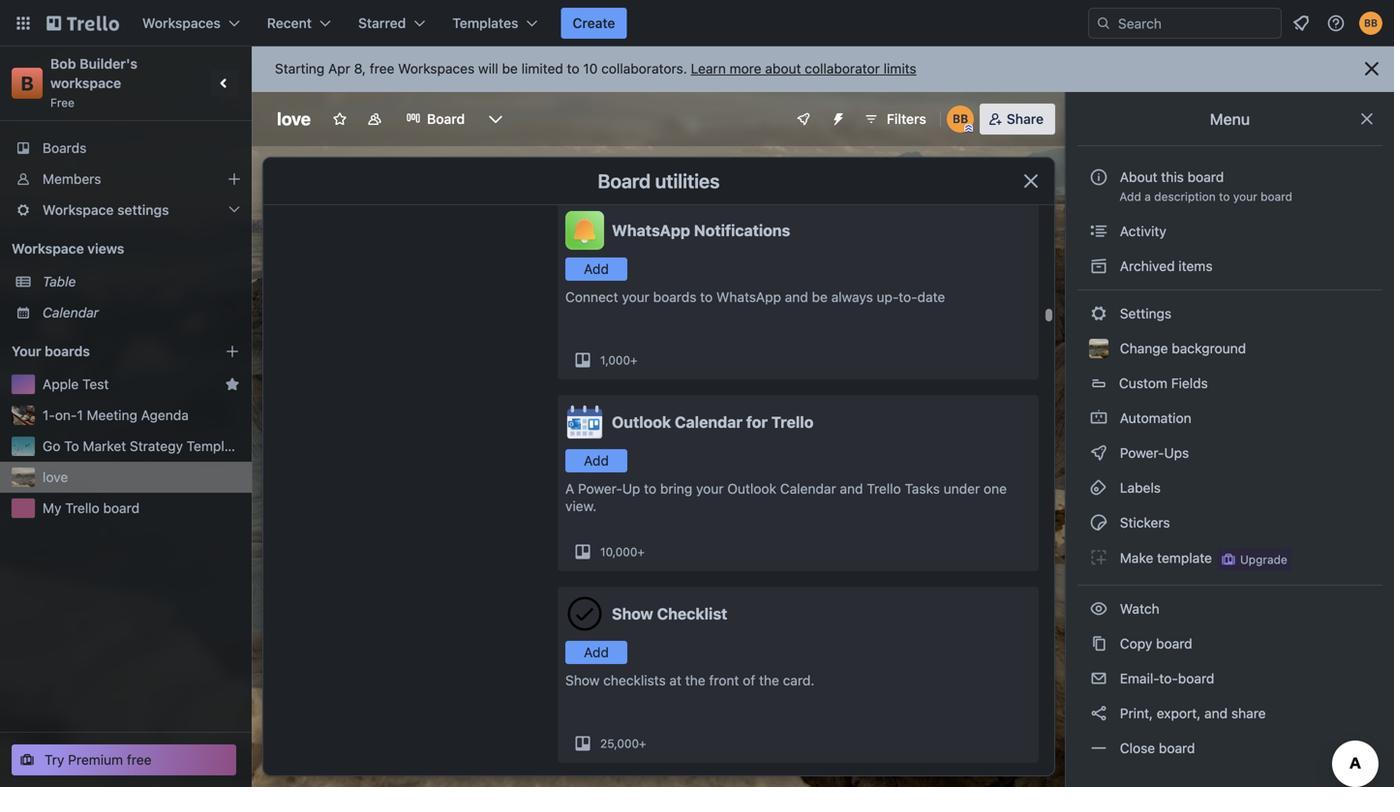 Task type: locate. For each thing, give the bounding box(es) containing it.
to-
[[899, 289, 917, 305], [1159, 670, 1178, 686]]

10,000 +
[[600, 545, 645, 559]]

8,
[[354, 61, 366, 76]]

connect
[[565, 289, 618, 305]]

the right at
[[685, 672, 705, 688]]

0 vertical spatial power-
[[1120, 445, 1164, 461]]

1 vertical spatial trello
[[867, 481, 901, 497]]

sm image inside labels link
[[1089, 478, 1108, 498]]

customize views image
[[486, 109, 505, 129]]

1 vertical spatial workspaces
[[398, 61, 475, 76]]

to- right always on the right top of the page
[[899, 289, 917, 305]]

ups
[[1164, 445, 1189, 461]]

1 horizontal spatial be
[[812, 289, 828, 305]]

0 vertical spatial be
[[502, 61, 518, 76]]

1 vertical spatial outlook
[[727, 481, 776, 497]]

recent
[[267, 15, 312, 31]]

1 horizontal spatial boards
[[653, 289, 696, 305]]

2 vertical spatial +
[[639, 737, 646, 750]]

fields
[[1171, 375, 1208, 391]]

create
[[573, 15, 615, 31]]

board utilities
[[598, 169, 720, 192]]

primary element
[[0, 0, 1394, 46]]

love up my on the left of page
[[43, 469, 68, 485]]

1 vertical spatial whatsapp
[[716, 289, 781, 305]]

0 vertical spatial love
[[277, 108, 311, 129]]

trello right for
[[771, 413, 814, 431]]

board up activity link
[[1261, 190, 1292, 203]]

1 sm image from the top
[[1089, 443, 1108, 463]]

sm image inside archived items link
[[1089, 257, 1108, 276]]

0 vertical spatial boards
[[653, 289, 696, 305]]

templates
[[452, 15, 518, 31]]

board left customize views icon
[[427, 111, 465, 127]]

trello right my on the left of page
[[65, 500, 99, 516]]

6 sm image from the top
[[1089, 704, 1108, 723]]

bob
[[50, 56, 76, 72]]

boards
[[653, 289, 696, 305], [45, 343, 90, 359]]

0 horizontal spatial be
[[502, 61, 518, 76]]

email-to-board
[[1116, 670, 1214, 686]]

your
[[12, 343, 41, 359]]

my
[[43, 500, 62, 516]]

sm image inside watch link
[[1089, 599, 1108, 619]]

sm image for power-ups
[[1089, 443, 1108, 463]]

1 vertical spatial board
[[598, 169, 651, 192]]

your
[[1233, 190, 1257, 203], [622, 289, 650, 305], [696, 481, 724, 497]]

add for outlook calendar for trello
[[584, 453, 609, 469]]

always
[[831, 289, 873, 305]]

free right 8, on the top left
[[370, 61, 394, 76]]

labels link
[[1077, 472, 1382, 503]]

power-
[[1120, 445, 1164, 461], [578, 481, 622, 497]]

1 add button from the top
[[565, 258, 627, 281]]

sm image for make template
[[1089, 548, 1108, 567]]

power- up view.
[[578, 481, 622, 497]]

calendar link
[[43, 303, 240, 322]]

0 horizontal spatial trello
[[65, 500, 99, 516]]

to inside a power-up to bring your outlook calendar and trello tasks under one view.
[[644, 481, 656, 497]]

0 vertical spatial +
[[630, 353, 638, 367]]

be for will
[[502, 61, 518, 76]]

1 horizontal spatial calendar
[[675, 413, 743, 431]]

+
[[630, 353, 638, 367], [637, 545, 645, 559], [639, 737, 646, 750]]

sm image inside email-to-board link
[[1089, 669, 1108, 688]]

sm image for stickers
[[1089, 513, 1108, 532]]

1-on-1 meeting agenda
[[43, 407, 189, 423]]

1 vertical spatial free
[[127, 752, 152, 768]]

to right up
[[644, 481, 656, 497]]

share button
[[979, 104, 1055, 135]]

0 vertical spatial workspaces
[[142, 15, 221, 31]]

love left star or unstar board icon
[[277, 108, 311, 129]]

sm image left activity
[[1089, 222, 1108, 241]]

archived items link
[[1077, 251, 1382, 282]]

menu
[[1210, 110, 1250, 128]]

workspace navigation collapse icon image
[[211, 70, 238, 97]]

watch
[[1116, 601, 1163, 617]]

workspace settings
[[43, 202, 169, 218]]

workspace down members
[[43, 202, 114, 218]]

sm image left labels
[[1089, 478, 1108, 498]]

sm image left make
[[1089, 548, 1108, 567]]

outlook
[[612, 413, 671, 431], [727, 481, 776, 497]]

0 horizontal spatial board
[[427, 111, 465, 127]]

3 sm image from the top
[[1089, 304, 1108, 323]]

to
[[64, 438, 79, 454]]

labels
[[1116, 480, 1161, 496]]

close board link
[[1077, 733, 1382, 764]]

the right of
[[759, 672, 779, 688]]

1 sm image from the top
[[1089, 222, 1108, 241]]

your right "connect"
[[622, 289, 650, 305]]

0 horizontal spatial calendar
[[43, 304, 99, 320]]

and left tasks
[[840, 481, 863, 497]]

whatsapp down notifications
[[716, 289, 781, 305]]

love link
[[43, 468, 240, 487]]

5 sm image from the top
[[1089, 669, 1108, 688]]

view.
[[565, 498, 597, 514]]

0 horizontal spatial to-
[[899, 289, 917, 305]]

1 vertical spatial to-
[[1159, 670, 1178, 686]]

template
[[187, 438, 244, 454]]

sm image inside automation link
[[1089, 409, 1108, 428]]

1 vertical spatial show
[[565, 672, 600, 688]]

workspaces up board link
[[398, 61, 475, 76]]

sm image left close
[[1089, 739, 1108, 758]]

star or unstar board image
[[332, 111, 348, 127]]

sm image
[[1089, 443, 1108, 463], [1089, 478, 1108, 498], [1089, 513, 1108, 532], [1089, 634, 1108, 653], [1089, 669, 1108, 688], [1089, 704, 1108, 723], [1089, 739, 1108, 758]]

25,000
[[600, 737, 639, 750]]

board
[[427, 111, 465, 127], [598, 169, 651, 192]]

sm image left stickers
[[1089, 513, 1108, 532]]

workspaces up "workspace navigation collapse icon"
[[142, 15, 221, 31]]

1-on-1 meeting agenda link
[[43, 406, 240, 425]]

to- up export,
[[1159, 670, 1178, 686]]

to down whatsapp notifications
[[700, 289, 713, 305]]

sm image left watch
[[1089, 599, 1108, 619]]

1 horizontal spatial board
[[598, 169, 651, 192]]

0 horizontal spatial love
[[43, 469, 68, 485]]

add
[[1119, 190, 1141, 203], [584, 261, 609, 277], [584, 453, 609, 469], [584, 644, 609, 660]]

1 vertical spatial be
[[812, 289, 828, 305]]

add button up checklists
[[565, 641, 627, 664]]

to inside about this board add a description to your board
[[1219, 190, 1230, 203]]

Board name text field
[[267, 104, 320, 135]]

add button up "connect"
[[565, 258, 627, 281]]

trello left tasks
[[867, 481, 901, 497]]

1 horizontal spatial and
[[840, 481, 863, 497]]

free right premium
[[127, 752, 152, 768]]

0 horizontal spatial whatsapp
[[612, 221, 690, 240]]

front
[[709, 672, 739, 688]]

show left checklists
[[565, 672, 600, 688]]

2 the from the left
[[759, 672, 779, 688]]

sm image left email-
[[1089, 669, 1108, 688]]

whatsapp down board utilities
[[612, 221, 690, 240]]

5 sm image from the top
[[1089, 548, 1108, 567]]

be right will
[[502, 61, 518, 76]]

0 horizontal spatial workspaces
[[142, 15, 221, 31]]

your right bring
[[696, 481, 724, 497]]

3 add button from the top
[[565, 641, 627, 664]]

2 horizontal spatial calendar
[[780, 481, 836, 497]]

1 horizontal spatial love
[[277, 108, 311, 129]]

sm image inside settings link
[[1089, 304, 1108, 323]]

to
[[567, 61, 579, 76], [1219, 190, 1230, 203], [700, 289, 713, 305], [644, 481, 656, 497]]

3 sm image from the top
[[1089, 513, 1108, 532]]

workspace inside popup button
[[43, 202, 114, 218]]

share
[[1231, 705, 1266, 721]]

activity
[[1116, 223, 1166, 239]]

a
[[565, 481, 574, 497]]

filters button
[[858, 104, 932, 135]]

1 vertical spatial boards
[[45, 343, 90, 359]]

1 vertical spatial and
[[840, 481, 863, 497]]

7 sm image from the top
[[1089, 739, 1108, 758]]

board down love link
[[103, 500, 140, 516]]

my trello board
[[43, 500, 140, 516]]

boards down whatsapp notifications
[[653, 289, 696, 305]]

board for board utilities
[[598, 169, 651, 192]]

4 sm image from the top
[[1089, 634, 1108, 653]]

add for whatsapp notifications
[[584, 261, 609, 277]]

print, export, and share link
[[1077, 698, 1382, 729]]

sm image for watch
[[1089, 599, 1108, 619]]

sm image inside copy board link
[[1089, 634, 1108, 653]]

trello inside a power-up to bring your outlook calendar and trello tasks under one view.
[[867, 481, 901, 497]]

2 add button from the top
[[565, 449, 627, 472]]

and left share
[[1204, 705, 1228, 721]]

sm image inside print, export, and share link
[[1089, 704, 1108, 723]]

settings link
[[1077, 298, 1382, 329]]

1 horizontal spatial your
[[696, 481, 724, 497]]

make template
[[1116, 550, 1212, 566]]

outlook down "1,000 +"
[[612, 413, 671, 431]]

open information menu image
[[1326, 14, 1346, 33]]

1 vertical spatial calendar
[[675, 413, 743, 431]]

sm image for settings
[[1089, 304, 1108, 323]]

2 vertical spatial calendar
[[780, 481, 836, 497]]

0 vertical spatial calendar
[[43, 304, 99, 320]]

sm image for close board
[[1089, 739, 1108, 758]]

0 vertical spatial show
[[612, 605, 653, 623]]

filters
[[887, 111, 926, 127]]

change background
[[1116, 340, 1246, 356]]

1 horizontal spatial show
[[612, 605, 653, 623]]

1 vertical spatial workspace
[[12, 241, 84, 257]]

1 vertical spatial power-
[[578, 481, 622, 497]]

add up "connect"
[[584, 261, 609, 277]]

0 vertical spatial board
[[427, 111, 465, 127]]

2 vertical spatial your
[[696, 481, 724, 497]]

1 horizontal spatial the
[[759, 672, 779, 688]]

and inside print, export, and share link
[[1204, 705, 1228, 721]]

2 horizontal spatial trello
[[867, 481, 901, 497]]

1 horizontal spatial free
[[370, 61, 394, 76]]

add up view.
[[584, 453, 609, 469]]

whatsapp
[[612, 221, 690, 240], [716, 289, 781, 305]]

1 vertical spatial your
[[622, 289, 650, 305]]

to up activity link
[[1219, 190, 1230, 203]]

power- up labels
[[1120, 445, 1164, 461]]

boards inside "element"
[[45, 343, 90, 359]]

0 horizontal spatial outlook
[[612, 413, 671, 431]]

2 vertical spatial add button
[[565, 641, 627, 664]]

0 vertical spatial add button
[[565, 258, 627, 281]]

up-
[[877, 289, 899, 305]]

market
[[83, 438, 126, 454]]

sm image inside stickers link
[[1089, 513, 1108, 532]]

10
[[583, 61, 598, 76]]

0 vertical spatial your
[[1233, 190, 1257, 203]]

1 horizontal spatial to-
[[1159, 670, 1178, 686]]

2 vertical spatial trello
[[65, 500, 99, 516]]

2 horizontal spatial and
[[1204, 705, 1228, 721]]

the
[[685, 672, 705, 688], [759, 672, 779, 688]]

2 horizontal spatial your
[[1233, 190, 1257, 203]]

premium
[[68, 752, 123, 768]]

add up checklists
[[584, 644, 609, 660]]

checklist
[[657, 605, 727, 623]]

sm image left print,
[[1089, 704, 1108, 723]]

0 vertical spatial workspace
[[43, 202, 114, 218]]

sm image left copy on the right bottom of page
[[1089, 634, 1108, 653]]

1 horizontal spatial trello
[[771, 413, 814, 431]]

6 sm image from the top
[[1089, 599, 1108, 619]]

bring
[[660, 481, 692, 497]]

workspace for workspace views
[[12, 241, 84, 257]]

stickers
[[1116, 515, 1170, 531]]

boards
[[43, 140, 86, 156]]

close
[[1120, 740, 1155, 756]]

0 horizontal spatial your
[[622, 289, 650, 305]]

sm image for copy board
[[1089, 634, 1108, 653]]

try
[[45, 752, 64, 768]]

bob builder (bobbuilder40) image
[[1359, 12, 1382, 35]]

outlook down for
[[727, 481, 776, 497]]

0 vertical spatial and
[[785, 289, 808, 305]]

0 horizontal spatial free
[[127, 752, 152, 768]]

be left always on the right top of the page
[[812, 289, 828, 305]]

add left a
[[1119, 190, 1141, 203]]

sm image inside close board link
[[1089, 739, 1108, 758]]

members
[[43, 171, 101, 187]]

boards up apple
[[45, 343, 90, 359]]

learn
[[691, 61, 726, 76]]

of
[[743, 672, 755, 688]]

sm image
[[1089, 222, 1108, 241], [1089, 257, 1108, 276], [1089, 304, 1108, 323], [1089, 409, 1108, 428], [1089, 548, 1108, 567], [1089, 599, 1108, 619]]

show for show checklist
[[612, 605, 653, 623]]

0 vertical spatial free
[[370, 61, 394, 76]]

1 horizontal spatial outlook
[[727, 481, 776, 497]]

2 vertical spatial and
[[1204, 705, 1228, 721]]

meeting
[[87, 407, 137, 423]]

table link
[[43, 272, 240, 291]]

add button up the a
[[565, 449, 627, 472]]

about
[[765, 61, 801, 76]]

your inside about this board add a description to your board
[[1233, 190, 1257, 203]]

2 sm image from the top
[[1089, 257, 1108, 276]]

sm image left archived
[[1089, 257, 1108, 276]]

b
[[21, 72, 33, 94]]

show for show checklists at the front of the card.
[[565, 672, 600, 688]]

board up print, export, and share
[[1178, 670, 1214, 686]]

members link
[[0, 164, 252, 195]]

calendar inside a power-up to bring your outlook calendar and trello tasks under one view.
[[780, 481, 836, 497]]

show left checklist
[[612, 605, 653, 623]]

4 sm image from the top
[[1089, 409, 1108, 428]]

email-
[[1120, 670, 1159, 686]]

workspace up table at the top left
[[12, 241, 84, 257]]

sm image inside activity link
[[1089, 222, 1108, 241]]

your up activity link
[[1233, 190, 1257, 203]]

sm image left power-ups
[[1089, 443, 1108, 463]]

and left always on the right top of the page
[[785, 289, 808, 305]]

recent button
[[255, 8, 343, 39]]

0 vertical spatial whatsapp
[[612, 221, 690, 240]]

add inside about this board add a description to your board
[[1119, 190, 1141, 203]]

views
[[87, 241, 124, 257]]

2 sm image from the top
[[1089, 478, 1108, 498]]

copy board link
[[1077, 628, 1382, 659]]

utilities
[[655, 169, 720, 192]]

board left the 'utilities'
[[598, 169, 651, 192]]

0 horizontal spatial power-
[[578, 481, 622, 497]]

1 vertical spatial +
[[637, 545, 645, 559]]

0 horizontal spatial show
[[565, 672, 600, 688]]

0 horizontal spatial boards
[[45, 343, 90, 359]]

sm image left settings
[[1089, 304, 1108, 323]]

0 horizontal spatial and
[[785, 289, 808, 305]]

0 horizontal spatial the
[[685, 672, 705, 688]]

sm image inside the "power-ups" link
[[1089, 443, 1108, 463]]

sm image left automation
[[1089, 409, 1108, 428]]

1 vertical spatial add button
[[565, 449, 627, 472]]

1 vertical spatial love
[[43, 469, 68, 485]]

email-to-board link
[[1077, 663, 1382, 694]]



Task type: describe. For each thing, give the bounding box(es) containing it.
add board image
[[225, 344, 240, 359]]

go to market strategy template
[[43, 438, 244, 454]]

0 vertical spatial to-
[[899, 289, 917, 305]]

add button for outlook
[[565, 449, 627, 472]]

templates button
[[441, 8, 549, 39]]

stickers link
[[1077, 507, 1382, 538]]

watch link
[[1077, 593, 1382, 624]]

automation
[[1116, 410, 1191, 426]]

print, export, and share
[[1116, 705, 1266, 721]]

free
[[50, 96, 75, 109]]

items
[[1178, 258, 1213, 274]]

this member is an admin of this board. image
[[964, 124, 973, 133]]

apple
[[43, 376, 79, 392]]

0 notifications image
[[1289, 12, 1313, 35]]

back to home image
[[46, 8, 119, 39]]

upgrade button
[[1217, 548, 1291, 571]]

1,000 +
[[600, 353, 638, 367]]

strategy
[[130, 438, 183, 454]]

outlook calendar for trello
[[612, 413, 814, 431]]

print,
[[1120, 705, 1153, 721]]

1 the from the left
[[685, 672, 705, 688]]

sm image for activity
[[1089, 222, 1108, 241]]

power-ups link
[[1077, 438, 1382, 469]]

show checklist
[[612, 605, 727, 623]]

settings
[[117, 202, 169, 218]]

add button for whatsapp
[[565, 258, 627, 281]]

0 vertical spatial outlook
[[612, 413, 671, 431]]

1-
[[43, 407, 55, 423]]

about
[[1120, 169, 1157, 185]]

Search field
[[1111, 9, 1281, 38]]

show checklists at the front of the card.
[[565, 672, 815, 688]]

a power-up to bring your outlook calendar and trello tasks under one view.
[[565, 481, 1007, 514]]

0 vertical spatial trello
[[771, 413, 814, 431]]

sm image for archived items
[[1089, 257, 1108, 276]]

workspace for workspace settings
[[43, 202, 114, 218]]

power ups image
[[796, 111, 811, 127]]

add for show checklist
[[584, 644, 609, 660]]

bob builder (bobbuilder40) image
[[947, 106, 974, 133]]

apr
[[328, 61, 350, 76]]

board up "email-to-board"
[[1156, 636, 1192, 652]]

+ for whatsapp
[[630, 353, 638, 367]]

workspace visible image
[[367, 111, 382, 127]]

your boards
[[12, 343, 90, 359]]

and inside a power-up to bring your outlook calendar and trello tasks under one view.
[[840, 481, 863, 497]]

25,000 +
[[600, 737, 646, 750]]

try premium free button
[[12, 744, 236, 775]]

automation image
[[823, 104, 850, 131]]

add button for show
[[565, 641, 627, 664]]

will
[[478, 61, 498, 76]]

your boards with 5 items element
[[12, 340, 196, 363]]

outlook inside a power-up to bring your outlook calendar and trello tasks under one view.
[[727, 481, 776, 497]]

to left the '10'
[[567, 61, 579, 76]]

limits
[[884, 61, 916, 76]]

board link
[[394, 104, 476, 135]]

board for board
[[427, 111, 465, 127]]

sm image for print, export, and share
[[1089, 704, 1108, 723]]

love inside text box
[[277, 108, 311, 129]]

change
[[1120, 340, 1168, 356]]

tasks
[[905, 481, 940, 497]]

sm image for email-to-board
[[1089, 669, 1108, 688]]

change background link
[[1077, 333, 1382, 364]]

template
[[1157, 550, 1212, 566]]

whatsapp notifications
[[612, 221, 790, 240]]

learn more about collaborator limits link
[[691, 61, 916, 76]]

board up description
[[1188, 169, 1224, 185]]

be for and
[[812, 289, 828, 305]]

sm image for automation
[[1089, 409, 1108, 428]]

settings
[[1116, 305, 1172, 321]]

1,000
[[600, 353, 630, 367]]

a
[[1144, 190, 1151, 203]]

starred button
[[347, 8, 437, 39]]

at
[[669, 672, 682, 688]]

go
[[43, 438, 60, 454]]

share
[[1007, 111, 1044, 127]]

+ for show
[[639, 737, 646, 750]]

board down export,
[[1159, 740, 1195, 756]]

boards link
[[0, 133, 252, 164]]

1
[[77, 407, 83, 423]]

1 horizontal spatial power-
[[1120, 445, 1164, 461]]

notifications
[[694, 221, 790, 240]]

copy
[[1120, 636, 1152, 652]]

builder's
[[80, 56, 138, 72]]

b link
[[12, 68, 43, 99]]

bob builder's workspace free
[[50, 56, 141, 109]]

your inside a power-up to bring your outlook calendar and trello tasks under one view.
[[696, 481, 724, 497]]

limited
[[521, 61, 563, 76]]

1 horizontal spatial workspaces
[[398, 61, 475, 76]]

my trello board link
[[43, 499, 240, 518]]

one
[[984, 481, 1007, 497]]

up
[[622, 481, 640, 497]]

under
[[944, 481, 980, 497]]

this
[[1161, 169, 1184, 185]]

close board
[[1116, 740, 1195, 756]]

test
[[82, 376, 109, 392]]

sm image for labels
[[1089, 478, 1108, 498]]

background
[[1172, 340, 1246, 356]]

workspace views
[[12, 241, 124, 257]]

search image
[[1096, 15, 1111, 31]]

more
[[730, 61, 761, 76]]

+ for outlook
[[637, 545, 645, 559]]

collaborators.
[[601, 61, 687, 76]]

checklists
[[603, 672, 666, 688]]

starred icon image
[[225, 377, 240, 392]]

1 horizontal spatial whatsapp
[[716, 289, 781, 305]]

starred
[[358, 15, 406, 31]]

workspaces inside popup button
[[142, 15, 221, 31]]

agenda
[[141, 407, 189, 423]]

power- inside a power-up to bring your outlook calendar and trello tasks under one view.
[[578, 481, 622, 497]]

apple test
[[43, 376, 109, 392]]

upgrade
[[1240, 553, 1287, 566]]

activity link
[[1077, 216, 1382, 247]]

connect your boards to whatsapp and be always up-to-date
[[565, 289, 945, 305]]

bob builder's workspace link
[[50, 56, 141, 91]]

free inside button
[[127, 752, 152, 768]]

on-
[[55, 407, 77, 423]]

custom
[[1119, 375, 1167, 391]]

make
[[1120, 550, 1153, 566]]

power-ups
[[1116, 445, 1193, 461]]

automation link
[[1077, 403, 1382, 434]]



Task type: vqa. For each thing, say whether or not it's contained in the screenshot.
Email-to-board link
yes



